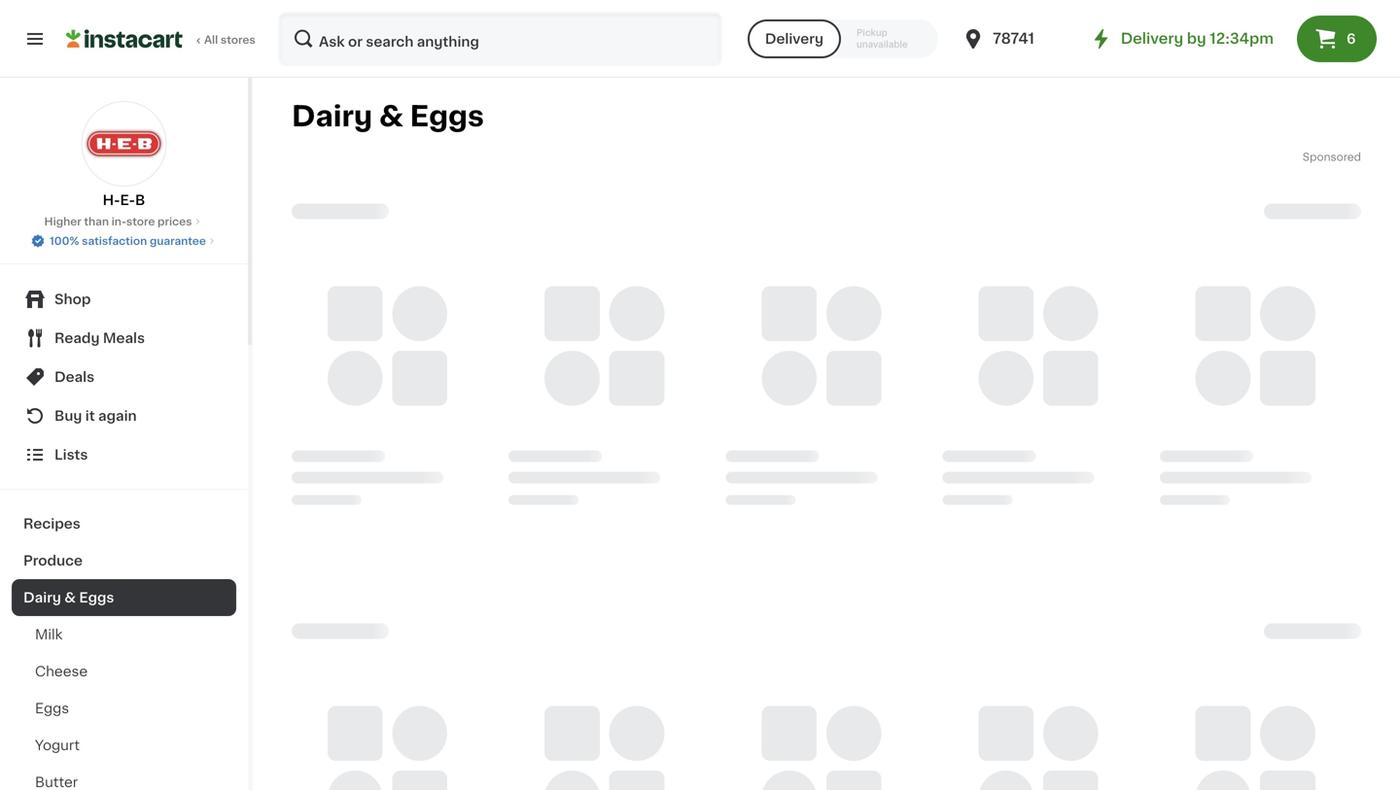 Task type: vqa. For each thing, say whether or not it's contained in the screenshot.
Lists link
yes



Task type: locate. For each thing, give the bounding box(es) containing it.
yogurt link
[[12, 728, 236, 764]]

eggs up milk link at the bottom left
[[79, 591, 114, 605]]

eggs
[[410, 103, 484, 130], [79, 591, 114, 605], [35, 702, 69, 716]]

delivery button
[[748, 19, 841, 58]]

service type group
[[748, 19, 939, 58]]

1 vertical spatial dairy
[[23, 591, 61, 605]]

delivery inside button
[[765, 32, 824, 46]]

ready meals link
[[12, 319, 236, 358]]

b
[[135, 194, 145, 207]]

0 horizontal spatial &
[[64, 591, 76, 605]]

6
[[1347, 32, 1356, 46]]

Search field
[[280, 14, 721, 64]]

0 horizontal spatial eggs
[[35, 702, 69, 716]]

nsored
[[1324, 152, 1362, 162]]

1 vertical spatial eggs
[[79, 591, 114, 605]]

e-
[[120, 194, 135, 207]]

1 horizontal spatial &
[[379, 103, 403, 130]]

6 button
[[1297, 16, 1377, 62]]

1 vertical spatial dairy & eggs
[[23, 591, 114, 605]]

shop link
[[12, 280, 236, 319]]

by
[[1187, 32, 1207, 46]]

than
[[84, 216, 109, 227]]

1 horizontal spatial delivery
[[1121, 32, 1184, 46]]

100% satisfaction guarantee button
[[30, 230, 218, 249]]

78741 button
[[962, 12, 1079, 66]]

stores
[[221, 35, 255, 45]]

78741
[[993, 32, 1035, 46]]

0 horizontal spatial delivery
[[765, 32, 824, 46]]

0 horizontal spatial dairy
[[23, 591, 61, 605]]

delivery for delivery
[[765, 32, 824, 46]]

None search field
[[278, 12, 722, 66]]

&
[[379, 103, 403, 130], [64, 591, 76, 605]]

in-
[[112, 216, 126, 227]]

all stores
[[204, 35, 255, 45]]

1 horizontal spatial eggs
[[79, 591, 114, 605]]

dairy
[[292, 103, 373, 130], [23, 591, 61, 605]]

eggs down search "field"
[[410, 103, 484, 130]]

milk link
[[12, 617, 236, 654]]

delivery
[[1121, 32, 1184, 46], [765, 32, 824, 46]]

cheese link
[[12, 654, 236, 691]]

0 vertical spatial dairy & eggs
[[292, 103, 484, 130]]

2 vertical spatial eggs
[[35, 702, 69, 716]]

produce link
[[12, 543, 236, 580]]

higher than in-store prices
[[44, 216, 192, 227]]

store
[[126, 216, 155, 227]]

buy it again
[[54, 409, 137, 423]]

0 vertical spatial dairy
[[292, 103, 373, 130]]

all stores link
[[66, 12, 257, 66]]

eggs up yogurt
[[35, 702, 69, 716]]

2 horizontal spatial eggs
[[410, 103, 484, 130]]

1 horizontal spatial dairy & eggs
[[292, 103, 484, 130]]

shop
[[54, 293, 91, 306]]

ready
[[54, 332, 100, 345]]

higher
[[44, 216, 81, 227]]

ready meals
[[54, 332, 145, 345]]

it
[[85, 409, 95, 423]]

dairy & eggs
[[292, 103, 484, 130], [23, 591, 114, 605]]



Task type: describe. For each thing, give the bounding box(es) containing it.
delivery for delivery by 12:34pm
[[1121, 32, 1184, 46]]

butter link
[[12, 764, 236, 791]]

h-e-b logo image
[[81, 101, 167, 187]]

lists link
[[12, 436, 236, 475]]

100% satisfaction guarantee
[[50, 236, 206, 247]]

prices
[[158, 216, 192, 227]]

h-e-b link
[[81, 101, 167, 210]]

guarantee
[[150, 236, 206, 247]]

h-e-b
[[103, 194, 145, 207]]

buy
[[54, 409, 82, 423]]

recipes
[[23, 517, 80, 531]]

buy it again link
[[12, 397, 236, 436]]

produce
[[23, 554, 83, 568]]

yogurt
[[35, 739, 80, 753]]

ready meals button
[[12, 319, 236, 358]]

0 horizontal spatial dairy & eggs
[[23, 591, 114, 605]]

all
[[204, 35, 218, 45]]

1 vertical spatial &
[[64, 591, 76, 605]]

recipes link
[[12, 506, 236, 543]]

cheese
[[35, 665, 88, 679]]

dairy & eggs link
[[12, 580, 236, 617]]

deals link
[[12, 358, 236, 397]]

delivery by 12:34pm link
[[1090, 27, 1274, 51]]

0 vertical spatial eggs
[[410, 103, 484, 130]]

milk
[[35, 628, 63, 642]]

h-
[[103, 194, 120, 207]]

0 vertical spatial &
[[379, 103, 403, 130]]

delivery by 12:34pm
[[1121, 32, 1274, 46]]

100%
[[50, 236, 79, 247]]

meals
[[103, 332, 145, 345]]

again
[[98, 409, 137, 423]]

higher than in-store prices link
[[44, 214, 204, 230]]

1 horizontal spatial dairy
[[292, 103, 373, 130]]

butter
[[35, 776, 78, 790]]

instacart logo image
[[66, 27, 183, 51]]

satisfaction
[[82, 236, 147, 247]]

spo
[[1303, 152, 1324, 162]]

12:34pm
[[1210, 32, 1274, 46]]

eggs link
[[12, 691, 236, 728]]

lists
[[54, 448, 88, 462]]

deals
[[54, 371, 94, 384]]



